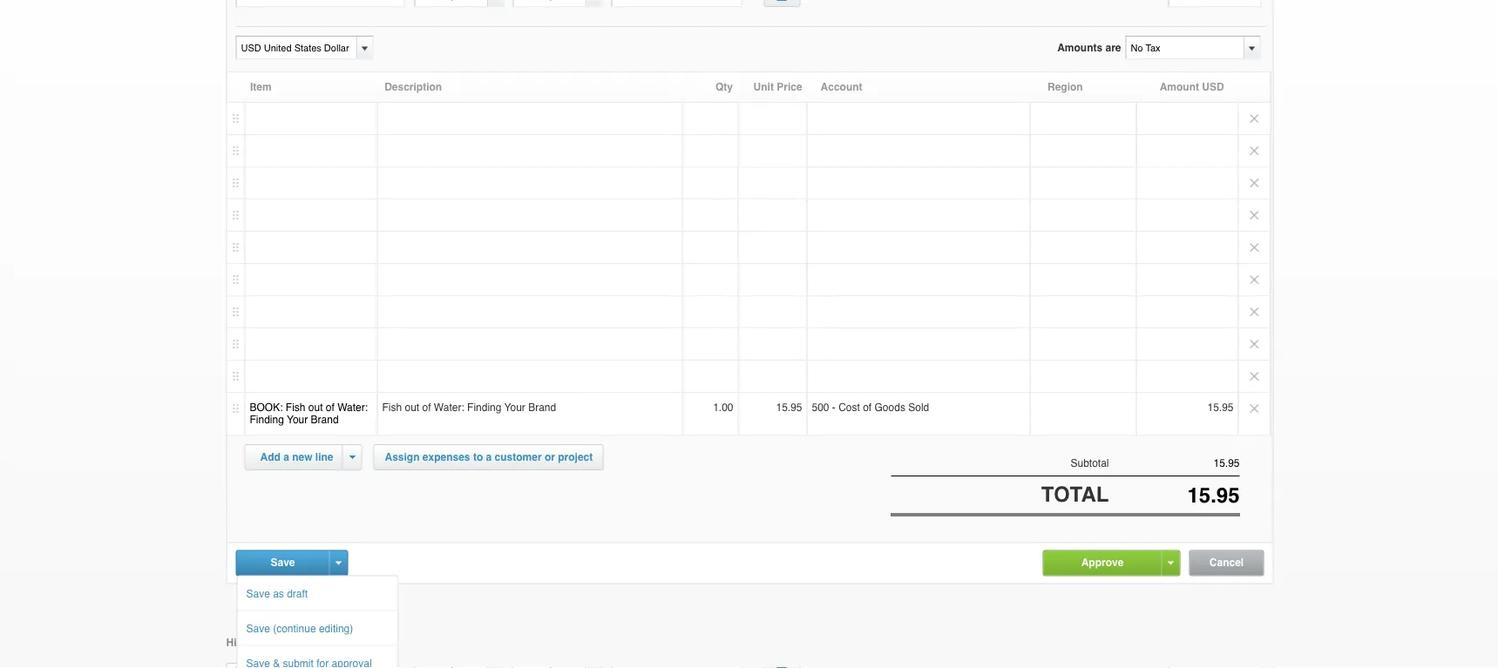 Task type: describe. For each thing, give the bounding box(es) containing it.
subtotal
[[1071, 457, 1109, 470]]

of for 500 - cost of goods sold
[[863, 402, 872, 414]]

add a new line
[[260, 452, 334, 464]]

save as draft link
[[238, 577, 398, 611]]

finding inside book: fish out of water: finding your brand
[[250, 414, 284, 426]]

1 horizontal spatial finding
[[467, 402, 502, 414]]

project
[[558, 451, 593, 463]]

2 15.95 from the left
[[1208, 402, 1234, 414]]

amounts
[[1058, 41, 1103, 54]]

fish out of water: finding your brand
[[382, 402, 556, 414]]

a inside 'link'
[[486, 451, 492, 463]]

1 delete line item image from the top
[[1239, 103, 1271, 134]]

draft
[[287, 588, 308, 600]]

2 fish from the left
[[382, 402, 402, 414]]

your inside book: fish out of water: finding your brand
[[287, 414, 308, 426]]

add a new line link
[[250, 446, 344, 470]]

&
[[265, 637, 273, 649]]

or
[[545, 451, 555, 463]]

3 delete line item image from the top
[[1239, 361, 1271, 392]]

editing)
[[319, 623, 353, 635]]

1 delete line item image from the top
[[1239, 167, 1271, 199]]

7 delete line item image from the top
[[1239, 393, 1271, 425]]

unit
[[754, 81, 774, 93]]

500 - cost of goods sold
[[812, 402, 930, 414]]

unit price
[[754, 81, 803, 93]]

notes
[[276, 637, 305, 649]]

book:
[[250, 402, 283, 414]]

1 15.95 from the left
[[776, 402, 803, 414]]

brand inside book: fish out of water: finding your brand
[[311, 414, 339, 426]]

price
[[777, 81, 803, 93]]

Reference text field
[[612, 0, 742, 7]]

more approve options... image
[[1168, 562, 1174, 565]]

2 delete line item image from the top
[[1239, 135, 1271, 167]]

save as draft
[[246, 588, 308, 600]]

1 horizontal spatial your
[[505, 402, 526, 414]]

new
[[292, 452, 313, 464]]

more add line options... image
[[350, 456, 356, 459]]

description
[[385, 81, 442, 93]]

save (continue editing) link
[[238, 612, 398, 646]]

line
[[315, 452, 334, 464]]

2 of from the left
[[422, 402, 431, 414]]



Task type: locate. For each thing, give the bounding box(es) containing it.
save inside save (continue editing) link
[[246, 623, 270, 635]]

assign expenses to a customer or project link
[[374, 445, 604, 471]]

1 horizontal spatial 15.95
[[1208, 402, 1234, 414]]

1 vertical spatial delete line item image
[[1239, 264, 1271, 296]]

brand
[[528, 402, 556, 414], [311, 414, 339, 426]]

region
[[1048, 81, 1083, 93]]

brand up 'line'
[[311, 414, 339, 426]]

out inside book: fish out of water: finding your brand
[[309, 402, 323, 414]]

amount usd
[[1160, 81, 1225, 93]]

of up 'line'
[[326, 402, 335, 414]]

your right book:
[[287, 414, 308, 426]]

(continue
[[273, 623, 316, 635]]

save inside save as draft link
[[246, 588, 270, 600]]

0 horizontal spatial your
[[287, 414, 308, 426]]

2 delete line item image from the top
[[1239, 264, 1271, 296]]

out up assign
[[405, 402, 420, 414]]

item
[[250, 81, 272, 93]]

to
[[473, 451, 483, 463]]

account
[[821, 81, 863, 93]]

1 water: from the left
[[338, 402, 368, 414]]

6 delete line item image from the top
[[1239, 329, 1271, 360]]

2 horizontal spatial of
[[863, 402, 872, 414]]

approve
[[1082, 557, 1124, 569]]

history
[[226, 637, 262, 649]]

more save options... image
[[336, 562, 342, 565]]

history & notes
[[226, 637, 305, 649]]

1 of from the left
[[326, 402, 335, 414]]

of for book: fish out of water: finding your brand
[[326, 402, 335, 414]]

your up "customer"
[[505, 402, 526, 414]]

cancel
[[1210, 557, 1244, 569]]

0 horizontal spatial brand
[[311, 414, 339, 426]]

0 horizontal spatial fish
[[286, 402, 306, 414]]

0 vertical spatial save
[[271, 557, 295, 569]]

a right add
[[283, 452, 289, 464]]

usd
[[1203, 81, 1225, 93]]

out right book:
[[309, 402, 323, 414]]

-
[[833, 402, 836, 414]]

1 horizontal spatial brand
[[528, 402, 556, 414]]

delete line item image
[[1239, 103, 1271, 134], [1239, 135, 1271, 167], [1239, 200, 1271, 231], [1239, 232, 1271, 263], [1239, 296, 1271, 328], [1239, 329, 1271, 360], [1239, 393, 1271, 425]]

2 out from the left
[[405, 402, 420, 414]]

are
[[1106, 41, 1122, 54]]

1 horizontal spatial of
[[422, 402, 431, 414]]

cost
[[839, 402, 860, 414]]

save (continue editing)
[[246, 623, 353, 635]]

customer
[[495, 451, 542, 463]]

water: up more add line options... icon at the bottom
[[338, 402, 368, 414]]

0 horizontal spatial 15.95
[[776, 402, 803, 414]]

book: fish out of water: finding your brand
[[250, 402, 368, 426]]

a
[[486, 451, 492, 463], [283, 452, 289, 464]]

2 water: from the left
[[434, 402, 465, 414]]

2 vertical spatial delete line item image
[[1239, 361, 1271, 392]]

1 horizontal spatial fish
[[382, 402, 402, 414]]

amounts are
[[1058, 41, 1122, 54]]

1 horizontal spatial out
[[405, 402, 420, 414]]

1 fish from the left
[[286, 402, 306, 414]]

Due Date text field
[[514, 0, 586, 6]]

finding up add
[[250, 414, 284, 426]]

3 delete line item image from the top
[[1239, 200, 1271, 231]]

save up history & notes
[[246, 623, 270, 635]]

fish up assign
[[382, 402, 402, 414]]

fish
[[286, 402, 306, 414], [382, 402, 402, 414]]

3 of from the left
[[863, 402, 872, 414]]

15.95
[[776, 402, 803, 414], [1208, 402, 1234, 414]]

5 delete line item image from the top
[[1239, 296, 1271, 328]]

assign
[[385, 451, 420, 463]]

0 horizontal spatial a
[[283, 452, 289, 464]]

2 vertical spatial save
[[246, 623, 270, 635]]

save for save (continue editing)
[[246, 623, 270, 635]]

finding
[[467, 402, 502, 414], [250, 414, 284, 426]]

save inside save link
[[271, 557, 295, 569]]

goods
[[875, 402, 906, 414]]

None text field
[[236, 0, 405, 7], [1127, 37, 1244, 58], [1109, 484, 1240, 508], [236, 0, 405, 7], [1127, 37, 1244, 58], [1109, 484, 1240, 508]]

1 out from the left
[[309, 402, 323, 414]]

expenses
[[423, 451, 470, 463]]

delete line item image
[[1239, 167, 1271, 199], [1239, 264, 1271, 296], [1239, 361, 1271, 392]]

of inside book: fish out of water: finding your brand
[[326, 402, 335, 414]]

Date text field
[[415, 0, 488, 6]]

your
[[505, 402, 526, 414], [287, 414, 308, 426]]

total
[[1042, 483, 1109, 507]]

cancel button
[[1191, 552, 1264, 576]]

out
[[309, 402, 323, 414], [405, 402, 420, 414]]

save up as
[[271, 557, 295, 569]]

as
[[273, 588, 284, 600]]

save link
[[237, 552, 329, 575]]

1 horizontal spatial water:
[[434, 402, 465, 414]]

save for save
[[271, 557, 295, 569]]

0 horizontal spatial finding
[[250, 414, 284, 426]]

4 delete line item image from the top
[[1239, 232, 1271, 263]]

water: inside book: fish out of water: finding your brand
[[338, 402, 368, 414]]

save
[[271, 557, 295, 569], [246, 588, 270, 600], [246, 623, 270, 635]]

qty
[[716, 81, 733, 93]]

fish right book:
[[286, 402, 306, 414]]

of right the cost
[[863, 402, 872, 414]]

a right to
[[486, 451, 492, 463]]

add
[[260, 452, 281, 464]]

1.00
[[713, 402, 734, 414]]

approve link
[[1044, 552, 1162, 575]]

500
[[812, 402, 830, 414]]

save left as
[[246, 588, 270, 600]]

0 horizontal spatial of
[[326, 402, 335, 414]]

0 vertical spatial delete line item image
[[1239, 167, 1271, 199]]

sold
[[909, 402, 930, 414]]

save for save as draft
[[246, 588, 270, 600]]

Total text field
[[1169, 0, 1262, 7]]

None text field
[[237, 37, 354, 58], [1109, 458, 1240, 470], [237, 37, 354, 58], [1109, 458, 1240, 470]]

water: up expenses
[[434, 402, 465, 414]]

finding up assign expenses to a customer or project
[[467, 402, 502, 414]]

water:
[[338, 402, 368, 414], [434, 402, 465, 414]]

1 horizontal spatial a
[[486, 451, 492, 463]]

of up expenses
[[422, 402, 431, 414]]

fish inside book: fish out of water: finding your brand
[[286, 402, 306, 414]]

brand up or
[[528, 402, 556, 414]]

1 vertical spatial save
[[246, 588, 270, 600]]

assign expenses to a customer or project
[[385, 451, 593, 463]]

0 horizontal spatial out
[[309, 402, 323, 414]]

0 horizontal spatial water:
[[338, 402, 368, 414]]

amount
[[1160, 81, 1200, 93]]

of
[[326, 402, 335, 414], [422, 402, 431, 414], [863, 402, 872, 414]]



Task type: vqa. For each thing, say whether or not it's contained in the screenshot.
Company
no



